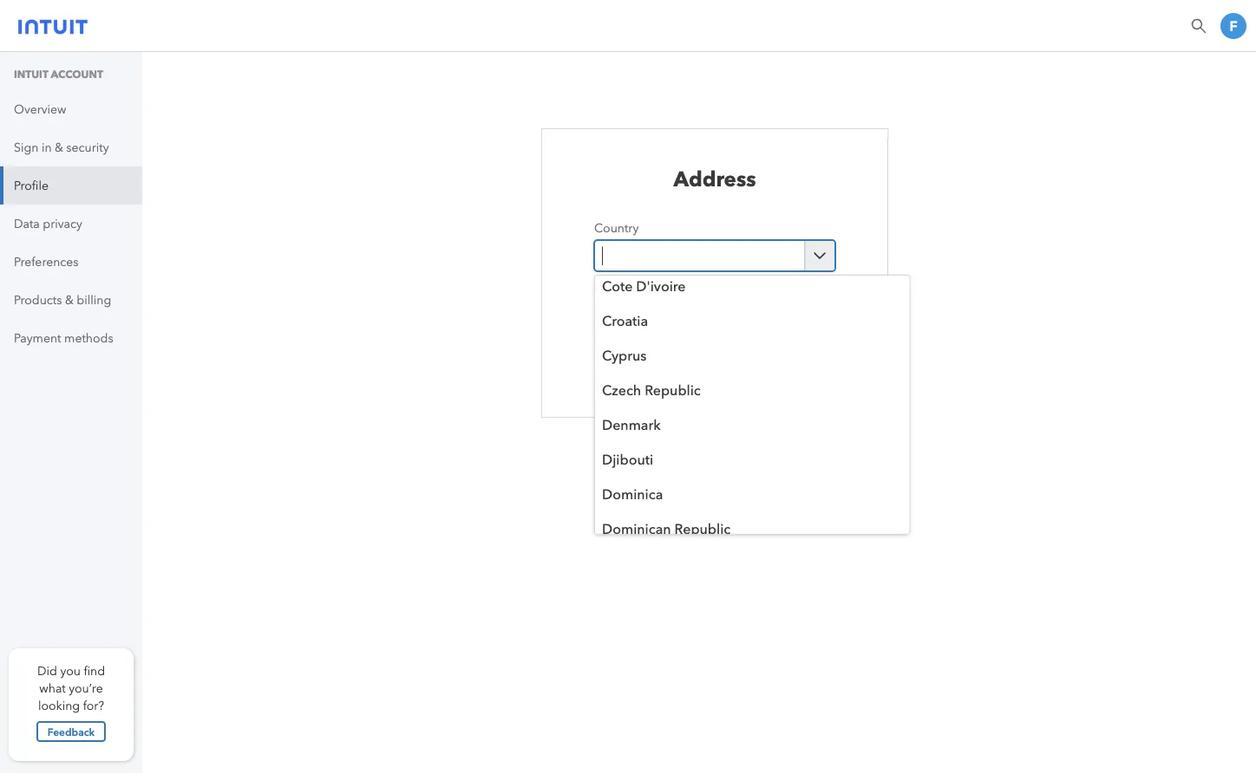 Task type: vqa. For each thing, say whether or not it's contained in the screenshot.
the inside the Requests usually take up to 15 days. How long it takes depends on the size of your request. You won't be able to send another download or delete request during this time.
no



Task type: locate. For each thing, give the bounding box(es) containing it.
for?
[[83, 699, 104, 713]]

dominican republic
[[602, 519, 731, 538]]

country
[[594, 220, 639, 236]]

products
[[14, 293, 62, 307]]

cyprus
[[602, 345, 647, 364]]

did you find what you're looking for?
[[37, 664, 105, 713]]

1 vertical spatial republic
[[675, 519, 731, 538]]

list box containing cote d'ivoire
[[594, 268, 911, 546]]

cote d'ivoire
[[602, 276, 686, 295]]

1 horizontal spatial &
[[65, 293, 74, 307]]

you're
[[69, 682, 103, 696]]

payment methods
[[14, 331, 113, 345]]

find
[[84, 664, 105, 679]]

feedback button
[[36, 722, 106, 743]]

what
[[39, 682, 66, 696]]

0 vertical spatial republic
[[645, 380, 701, 399]]

in
[[42, 140, 52, 154]]

security
[[66, 140, 109, 154]]

republic right dominican at bottom
[[675, 519, 731, 538]]

sign in & security link
[[0, 128, 142, 167]]

intuit account element
[[0, 52, 142, 358]]

republic right the czech
[[645, 380, 701, 399]]

& left billing
[[65, 293, 74, 307]]

list box
[[594, 268, 911, 546]]

dominican
[[602, 519, 671, 538]]

data privacy link
[[0, 205, 142, 243]]

Country text field
[[594, 241, 836, 272]]

denmark
[[602, 415, 661, 433]]

croatia
[[602, 311, 648, 329]]

intuit
[[14, 68, 48, 81]]

intuit account
[[14, 68, 103, 81]]

&
[[55, 140, 63, 154], [65, 293, 74, 307]]

account
[[51, 68, 103, 81]]

f
[[1230, 18, 1238, 34]]

& right in
[[55, 140, 63, 154]]

republic
[[645, 380, 701, 399], [675, 519, 731, 538]]

0 vertical spatial &
[[55, 140, 63, 154]]

overview link
[[0, 90, 142, 128]]



Task type: describe. For each thing, give the bounding box(es) containing it.
data privacy
[[14, 217, 82, 231]]

sign
[[14, 140, 39, 154]]

overview
[[14, 102, 66, 116]]

czech
[[602, 380, 641, 399]]

dominica
[[602, 484, 663, 503]]

help image
[[1191, 17, 1208, 35]]

billing
[[77, 293, 111, 307]]

did
[[37, 664, 57, 679]]

methods
[[64, 331, 113, 345]]

privacy
[[43, 217, 82, 231]]

cote
[[602, 276, 633, 295]]

intuit logo image
[[18, 14, 88, 35]]

you
[[60, 664, 81, 679]]

profile
[[14, 178, 49, 193]]

preferences link
[[0, 243, 142, 281]]

republic for czech republic
[[645, 380, 701, 399]]

products & billing link
[[0, 281, 142, 319]]

looking
[[38, 699, 80, 713]]

address
[[674, 164, 756, 191]]

payment methods link
[[0, 319, 142, 358]]

d'ivoire
[[636, 276, 686, 295]]

sign in & security
[[14, 140, 109, 154]]

payment
[[14, 331, 61, 345]]

djibouti
[[602, 450, 654, 468]]

profile link
[[0, 167, 142, 205]]

czech republic
[[602, 380, 701, 399]]

0 horizontal spatial &
[[55, 140, 63, 154]]

data
[[14, 217, 40, 231]]

republic for dominican republic
[[675, 519, 731, 538]]

1 vertical spatial &
[[65, 293, 74, 307]]

feedback
[[48, 725, 95, 739]]

preferences
[[14, 255, 79, 269]]

products & billing
[[14, 293, 111, 307]]



